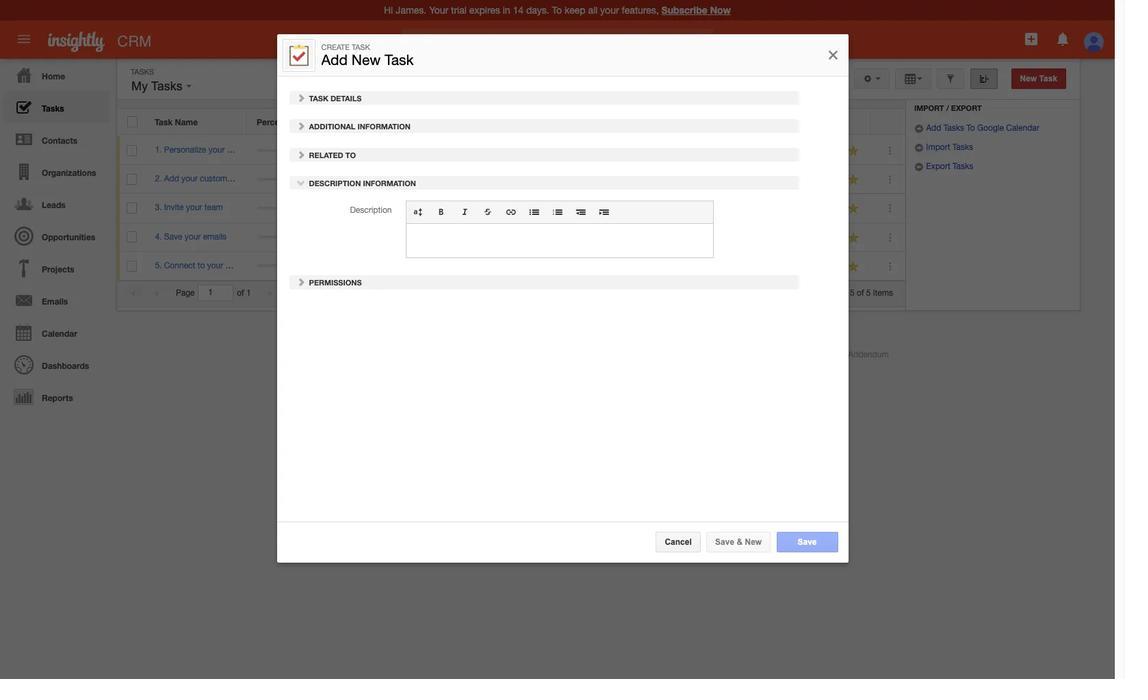Task type: locate. For each thing, give the bounding box(es) containing it.
1 left the -
[[838, 288, 843, 298]]

tasks inside tasks link
[[42, 103, 64, 114]]

invite
[[164, 203, 184, 213]]

percent complete indicator responsible user
[[257, 117, 429, 127]]

0 vertical spatial information
[[358, 121, 411, 130]]

1 0% complete image from the top
[[257, 149, 339, 152]]

1 vertical spatial calendar
[[42, 329, 77, 339]]

indicator
[[330, 117, 365, 127]]

navigation
[[0, 59, 110, 413]]

5. connect to your files and apps link
[[155, 261, 284, 270]]

0 vertical spatial description
[[309, 178, 361, 187]]

user
[[410, 117, 429, 127]]

0 horizontal spatial 5
[[851, 288, 855, 298]]

0 vertical spatial export
[[952, 104, 982, 112]]

personalize
[[164, 145, 206, 155]]

your for add
[[182, 174, 198, 184]]

2 chevron right image from the top
[[296, 121, 306, 130]]

to
[[967, 123, 976, 133], [346, 150, 356, 159]]

row containing 3. invite your team
[[117, 194, 906, 223]]

james peterson
[[360, 145, 419, 155], [555, 145, 614, 155], [360, 174, 419, 184], [555, 174, 614, 184], [360, 203, 419, 213], [555, 203, 614, 213], [360, 232, 419, 241]]

contacts
[[42, 136, 77, 146]]

1 horizontal spatial save
[[716, 537, 735, 547]]

not started for 1. personalize your account
[[657, 145, 699, 155]]

1 vertical spatial import
[[927, 143, 951, 152]]

items
[[874, 288, 894, 298]]

press ctrl + space to group column header down display: grid icon
[[871, 109, 905, 135]]

0% complete image for 1. personalize your account
[[257, 149, 339, 152]]

0% complete image up apps
[[257, 236, 339, 238]]

export down import tasks link
[[927, 162, 951, 171]]

None checkbox
[[127, 145, 137, 156], [127, 174, 137, 185], [127, 261, 137, 272], [127, 145, 137, 156], [127, 174, 137, 185], [127, 261, 137, 272]]

to left the google
[[967, 123, 976, 133]]

calendar up dashboards link
[[42, 329, 77, 339]]

0 horizontal spatial to
[[346, 150, 356, 159]]

now
[[711, 4, 731, 16]]

additional
[[309, 121, 356, 130]]

2 horizontal spatial add
[[927, 123, 942, 133]]

row containing task name
[[117, 109, 905, 135]]

0% complete image for 3. invite your team
[[257, 207, 339, 210]]

subscribe
[[662, 4, 708, 16]]

row
[[117, 109, 905, 135], [117, 136, 906, 165], [117, 165, 906, 194], [117, 194, 906, 223], [117, 223, 906, 252]]

chevron right image for task details
[[296, 92, 306, 102]]

import
[[915, 104, 945, 112], [927, 143, 951, 152]]

reports
[[42, 393, 73, 403]]

1 following image from the top
[[848, 173, 861, 186]]

home
[[42, 71, 65, 81]]

percent
[[257, 117, 287, 127]]

1 vertical spatial information
[[363, 178, 416, 187]]

of right the -
[[857, 288, 865, 298]]

0 vertical spatial not
[[657, 145, 670, 155]]

0% complete image down complete
[[257, 149, 339, 152]]

3 chevron right image from the top
[[296, 149, 306, 159]]

chevron right image left related
[[296, 149, 306, 159]]

following image inside "5. connect to your files and apps" row
[[848, 260, 861, 273]]

application inside add new task dialog
[[406, 200, 714, 258]]

team
[[205, 203, 223, 213]]

5. connect to your files and apps row
[[117, 252, 906, 281]]

home link
[[3, 59, 110, 91]]

notifications image
[[1055, 31, 1071, 47]]

1 horizontal spatial new
[[745, 537, 762, 547]]

new right &
[[745, 537, 762, 547]]

2 row from the top
[[117, 136, 906, 165]]

create task add new task
[[322, 43, 414, 68]]

my tasks button
[[128, 76, 195, 97]]

0 vertical spatial chevron right image
[[296, 92, 306, 102]]

2 started from the top
[[672, 174, 699, 184]]

1 vertical spatial following image
[[848, 260, 861, 273]]

import up export tasks link
[[927, 143, 951, 152]]

all
[[416, 36, 426, 46]]

4 0% complete image from the top
[[257, 236, 339, 238]]

calendar right the google
[[1007, 123, 1040, 133]]

1 column header from the left
[[748, 109, 772, 135]]

1 vertical spatial not
[[657, 174, 670, 184]]

1 - 5 of 5 items
[[838, 288, 894, 298]]

0 horizontal spatial press ctrl + space to group column header
[[796, 109, 837, 135]]

4 row from the top
[[117, 194, 906, 223]]

0 vertical spatial to
[[967, 123, 976, 133]]

add tasks to google calendar link
[[915, 123, 1040, 133]]

following image
[[848, 173, 861, 186], [848, 260, 861, 273]]

4. save your emails link
[[155, 232, 234, 241]]

chevron right image
[[296, 92, 306, 102], [296, 121, 306, 130], [296, 149, 306, 159]]

save button
[[777, 532, 839, 552]]

3. invite your team link
[[155, 203, 230, 213]]

row group
[[117, 136, 906, 281]]

data processing addendum link
[[786, 350, 889, 360]]

2 not from the top
[[657, 174, 670, 184]]

new right show sidebar icon
[[1021, 74, 1038, 84]]

1 vertical spatial to
[[346, 150, 356, 159]]

chevron right image right percent
[[296, 121, 306, 130]]

1 not from the top
[[657, 145, 670, 155]]

1 vertical spatial description
[[350, 205, 392, 214]]

1 horizontal spatial 5
[[867, 288, 871, 298]]

2 vertical spatial add
[[164, 174, 179, 184]]

following image
[[848, 145, 861, 158], [848, 202, 861, 215], [848, 231, 861, 244]]

1 not started from the top
[[657, 145, 699, 155]]

5. connect to your files and apps
[[155, 261, 277, 270]]

data
[[786, 350, 803, 360]]

&
[[737, 537, 743, 547]]

export down "bin"
[[952, 104, 982, 112]]

0% complete image
[[257, 149, 339, 152], [257, 178, 339, 181], [257, 207, 339, 210], [257, 236, 339, 238], [257, 265, 339, 267]]

add
[[322, 51, 348, 68], [927, 123, 942, 133], [164, 174, 179, 184]]

related to
[[307, 150, 356, 159]]

information
[[358, 121, 411, 130], [363, 178, 416, 187]]

save right &
[[798, 537, 817, 547]]

cell
[[452, 136, 544, 165], [748, 136, 772, 165], [772, 136, 796, 165], [796, 136, 837, 165], [452, 165, 544, 194], [748, 165, 772, 194], [772, 165, 796, 194], [796, 165, 837, 194], [452, 194, 544, 223], [646, 194, 748, 223], [748, 194, 772, 223], [772, 194, 796, 223], [796, 194, 837, 223], [452, 223, 544, 252], [544, 223, 646, 252], [646, 223, 748, 252], [748, 223, 772, 252], [772, 223, 796, 252], [796, 223, 837, 252], [349, 252, 452, 281], [452, 252, 544, 281], [544, 252, 646, 281], [646, 252, 748, 281], [748, 252, 772, 281], [772, 252, 796, 281], [796, 252, 837, 281]]

0 horizontal spatial add
[[164, 174, 179, 184]]

application
[[406, 200, 714, 258]]

not started cell for 2. add your customers
[[646, 165, 748, 194]]

your up 3. invite your team
[[182, 174, 198, 184]]

import / export
[[915, 104, 982, 112]]

1 horizontal spatial press ctrl + space to group column header
[[871, 109, 905, 135]]

new task
[[1021, 74, 1058, 84]]

3 row from the top
[[117, 165, 906, 194]]

and
[[243, 261, 256, 270]]

1 vertical spatial not started
[[657, 174, 699, 184]]

save & new
[[716, 537, 762, 547]]

dashboards link
[[3, 349, 110, 381]]

1 horizontal spatial to
[[967, 123, 976, 133]]

1 vertical spatial new
[[1021, 74, 1038, 84]]

save left &
[[716, 537, 735, 547]]

recycle bin
[[929, 87, 980, 96]]

1 following image from the top
[[848, 145, 861, 158]]

related
[[309, 150, 344, 159]]

add right 2.
[[164, 174, 179, 184]]

task up complete
[[309, 93, 329, 102]]

1 5 from the left
[[851, 288, 855, 298]]

task name
[[155, 117, 198, 127]]

recycle bin link
[[915, 87, 986, 98]]

leads link
[[3, 188, 110, 220]]

2 horizontal spatial save
[[798, 537, 817, 547]]

following image inside row
[[848, 173, 861, 186]]

chevron right image for related to
[[296, 149, 306, 159]]

5 right the -
[[851, 288, 855, 298]]

to right related
[[346, 150, 356, 159]]

0% complete image for 2. add your customers
[[257, 178, 339, 181]]

not
[[657, 145, 670, 155], [657, 174, 670, 184]]

2 0% complete image from the top
[[257, 178, 339, 181]]

2 vertical spatial following image
[[848, 231, 861, 244]]

0 vertical spatial following image
[[848, 145, 861, 158]]

of down files
[[237, 288, 244, 298]]

following image for 5. connect to your files and apps
[[848, 260, 861, 273]]

1 not started cell from the top
[[646, 136, 748, 165]]

started for 1. personalize your account
[[672, 145, 699, 155]]

0 vertical spatial following image
[[848, 173, 861, 186]]

5 left the items
[[867, 288, 871, 298]]

1 vertical spatial started
[[672, 174, 699, 184]]

processing
[[806, 350, 846, 360]]

status
[[656, 117, 681, 127]]

james peterson link
[[360, 145, 419, 155], [555, 145, 614, 155], [360, 174, 419, 184], [555, 174, 614, 184], [360, 203, 419, 213], [555, 203, 614, 213], [360, 232, 419, 241]]

not started cell
[[646, 136, 748, 165], [646, 165, 748, 194]]

0 vertical spatial import
[[915, 104, 945, 112]]

3 0% complete image from the top
[[257, 207, 339, 210]]

toolbar inside add new task dialog
[[407, 201, 713, 223]]

tasks up contacts link
[[42, 103, 64, 114]]

0% complete image up chevron right icon
[[257, 265, 339, 267]]

new right create
[[352, 51, 381, 68]]

2 vertical spatial chevron right image
[[296, 149, 306, 159]]

following image for 2. add your customers
[[848, 173, 861, 186]]

save & new button
[[707, 532, 771, 552]]

description down description information
[[350, 205, 392, 214]]

column header
[[748, 109, 772, 135], [772, 109, 796, 135]]

1 horizontal spatial add
[[322, 51, 348, 68]]

0 vertical spatial add
[[322, 51, 348, 68]]

your left account on the top left of page
[[209, 145, 225, 155]]

0 horizontal spatial new
[[352, 51, 381, 68]]

2 not started cell from the top
[[646, 165, 748, 194]]

complete
[[290, 117, 328, 127]]

2 vertical spatial new
[[745, 537, 762, 547]]

None checkbox
[[127, 116, 138, 127], [127, 203, 137, 214], [127, 232, 137, 243], [127, 116, 138, 127], [127, 203, 137, 214], [127, 232, 137, 243]]

1 vertical spatial export
[[927, 162, 951, 171]]

2 press ctrl + space to group column header from the left
[[871, 109, 905, 135]]

press ctrl + space to group column header down refresh list image on the top right of page
[[796, 109, 837, 135]]

chevron right image up complete
[[296, 92, 306, 102]]

1 horizontal spatial calendar
[[1007, 123, 1040, 133]]

your for invite
[[186, 203, 202, 213]]

your right the 'to'
[[207, 261, 223, 270]]

1 chevron right image from the top
[[296, 92, 306, 102]]

import left / in the top right of the page
[[915, 104, 945, 112]]

5
[[851, 288, 855, 298], [867, 288, 871, 298]]

2 following image from the top
[[848, 260, 861, 273]]

task details
[[307, 93, 362, 102]]

organizations link
[[3, 155, 110, 188]]

add new task dialog
[[277, 34, 849, 563]]

display: grid image
[[904, 74, 917, 84]]

0 vertical spatial not started
[[657, 145, 699, 155]]

5 row from the top
[[117, 223, 906, 252]]

your inside row
[[207, 261, 223, 270]]

1 vertical spatial chevron right image
[[296, 121, 306, 130]]

recycle
[[929, 87, 964, 96]]

0% complete image down chevron down icon at the left
[[257, 207, 339, 210]]

0 horizontal spatial of
[[237, 288, 244, 298]]

not started
[[657, 145, 699, 155], [657, 174, 699, 184]]

1 vertical spatial following image
[[848, 202, 861, 215]]

following image for 4. save your emails
[[848, 231, 861, 244]]

0 vertical spatial calendar
[[1007, 123, 1040, 133]]

0 vertical spatial started
[[672, 145, 699, 155]]

3 following image from the top
[[848, 231, 861, 244]]

0% complete image down related
[[257, 178, 339, 181]]

1 down and
[[246, 288, 251, 298]]

2 not started from the top
[[657, 174, 699, 184]]

james
[[360, 145, 384, 155], [555, 145, 579, 155], [360, 174, 384, 184], [555, 174, 579, 184], [360, 203, 384, 213], [555, 203, 579, 213], [360, 232, 384, 241]]

0 horizontal spatial calendar
[[42, 329, 77, 339]]

peterson
[[386, 145, 419, 155], [581, 145, 614, 155], [386, 174, 419, 184], [581, 174, 614, 184], [386, 203, 419, 213], [581, 203, 614, 213], [386, 232, 419, 241]]

owner
[[574, 117, 600, 127]]

1 started from the top
[[672, 145, 699, 155]]

your left the team
[[186, 203, 202, 213]]

toolbar
[[407, 201, 713, 223]]

press ctrl + space to group column header
[[796, 109, 837, 135], [871, 109, 905, 135]]

description down related to
[[309, 178, 361, 187]]

description for description information
[[309, 178, 361, 187]]

add up task details on the left of page
[[322, 51, 348, 68]]

5 0% complete image from the top
[[257, 265, 339, 267]]

1 row from the top
[[117, 109, 905, 135]]

2 following image from the top
[[848, 202, 861, 215]]

your left emails
[[185, 232, 201, 241]]

0 vertical spatial new
[[352, 51, 381, 68]]

2 column header from the left
[[772, 109, 796, 135]]

add up import tasks link
[[927, 123, 942, 133]]

save right 4.
[[164, 232, 182, 241]]



Task type: vqa. For each thing, say whether or not it's contained in the screenshot.
Android
no



Task type: describe. For each thing, give the bounding box(es) containing it.
subscribe now
[[662, 4, 731, 16]]

tasks right the my
[[151, 79, 183, 93]]

to
[[198, 261, 205, 270]]

import tasks link
[[915, 143, 974, 152]]

bin
[[967, 87, 980, 96]]

1 horizontal spatial of
[[857, 288, 865, 298]]

1 vertical spatial add
[[927, 123, 942, 133]]

task right create
[[352, 43, 370, 51]]

responsible
[[360, 117, 408, 127]]

contacts link
[[3, 123, 110, 155]]

description information
[[307, 178, 416, 187]]

2 horizontal spatial new
[[1021, 74, 1038, 84]]

opportunities link
[[3, 220, 110, 252]]

import for import / export
[[915, 104, 945, 112]]

0% complete image for 5. connect to your files and apps
[[257, 265, 339, 267]]

row containing 4. save your emails
[[117, 223, 906, 252]]

cancel
[[665, 537, 692, 547]]

following image for 1. personalize your account
[[848, 145, 861, 158]]

data processing addendum
[[786, 350, 889, 360]]

1. personalize your account link
[[155, 145, 264, 155]]

subscribe now link
[[662, 4, 731, 16]]

2. add your customers link
[[155, 174, 245, 184]]

0 horizontal spatial export
[[927, 162, 951, 171]]

date due
[[462, 117, 498, 127]]

1 horizontal spatial export
[[952, 104, 982, 112]]

tasks down add tasks to google calendar link
[[953, 143, 974, 152]]

0% complete image for 4. save your emails
[[257, 236, 339, 238]]

files
[[226, 261, 240, 270]]

emails link
[[3, 284, 110, 316]]

task down notifications image in the right top of the page
[[1040, 74, 1058, 84]]

2. add your customers
[[155, 174, 239, 184]]

1 horizontal spatial 1
[[838, 288, 843, 298]]

projects
[[42, 264, 74, 275]]

reports link
[[3, 381, 110, 413]]

information for additional information
[[358, 121, 411, 130]]

calendar inside navigation
[[42, 329, 77, 339]]

organizations
[[42, 168, 96, 178]]

Search all data.... text field
[[444, 29, 713, 53]]

show sidebar image
[[980, 74, 989, 84]]

import tasks
[[924, 143, 974, 152]]

save for the save button
[[798, 537, 817, 547]]

not started cell for 1. personalize your account
[[646, 136, 748, 165]]

refresh list image
[[827, 74, 840, 84]]

row containing 2. add your customers
[[117, 165, 906, 194]]

projects link
[[3, 252, 110, 284]]

tasks down import tasks on the right
[[953, 162, 974, 171]]

1. personalize your account
[[155, 145, 257, 155]]

2 5 from the left
[[867, 288, 871, 298]]

/
[[947, 104, 950, 112]]

row containing 1. personalize your account
[[117, 136, 906, 165]]

date
[[462, 117, 480, 127]]

chevron right image for additional information
[[296, 121, 306, 130]]

chevron down image
[[296, 177, 306, 187]]

tasks link
[[3, 91, 110, 123]]

0 horizontal spatial save
[[164, 232, 182, 241]]

Search this list... text field
[[657, 68, 811, 89]]

permissions
[[307, 278, 362, 287]]

1.
[[155, 145, 162, 155]]

5.
[[155, 261, 162, 270]]

3. invite your team
[[155, 203, 223, 213]]

account
[[227, 145, 257, 155]]

not for customers
[[657, 174, 670, 184]]

my
[[131, 79, 148, 93]]

row group containing 1. personalize your account
[[117, 136, 906, 281]]

chevron right image
[[296, 277, 306, 287]]

4. save your emails
[[155, 232, 227, 241]]

new inside the "create task add new task"
[[352, 51, 381, 68]]

2.
[[155, 174, 162, 184]]

following image for 3. invite your team
[[848, 202, 861, 215]]

started for 2. add your customers
[[672, 174, 699, 184]]

not started for 2. add your customers
[[657, 174, 699, 184]]

close image
[[827, 47, 841, 63]]

not for account
[[657, 145, 670, 155]]

cancel button
[[656, 532, 701, 552]]

task left name
[[155, 117, 173, 127]]

navigation containing home
[[0, 59, 110, 413]]

apps
[[259, 261, 277, 270]]

addendum
[[849, 350, 889, 360]]

opportunities
[[42, 232, 95, 242]]

task up responsible at the left of page
[[385, 51, 414, 68]]

crm
[[117, 33, 152, 50]]

customers
[[200, 174, 239, 184]]

0 horizontal spatial 1
[[246, 288, 251, 298]]

tasks my tasks
[[131, 68, 186, 93]]

3.
[[155, 203, 162, 213]]

to inside add new task dialog
[[346, 150, 356, 159]]

export tasks
[[924, 162, 974, 171]]

due
[[482, 117, 498, 127]]

all link
[[402, 29, 443, 53]]

task left owner
[[554, 117, 572, 127]]

leads
[[42, 200, 66, 210]]

task owner
[[554, 117, 600, 127]]

add inside the "create task add new task"
[[322, 51, 348, 68]]

1 press ctrl + space to group column header from the left
[[796, 109, 837, 135]]

description for description
[[350, 205, 392, 214]]

emails
[[42, 297, 68, 307]]

emails
[[203, 232, 227, 241]]

details
[[331, 93, 362, 102]]

new inside button
[[745, 537, 762, 547]]

information for description information
[[363, 178, 416, 187]]

4.
[[155, 232, 162, 241]]

new task link
[[1012, 68, 1067, 89]]

save for save & new
[[716, 537, 735, 547]]

dashboards
[[42, 361, 89, 371]]

your for save
[[185, 232, 201, 241]]

name
[[175, 117, 198, 127]]

-
[[845, 288, 848, 298]]

google
[[978, 123, 1005, 133]]

import for import tasks
[[927, 143, 951, 152]]

your for personalize
[[209, 145, 225, 155]]

connect
[[164, 261, 195, 270]]

tasks up the my
[[131, 68, 154, 76]]

calendar link
[[3, 316, 110, 349]]

tasks up import tasks on the right
[[944, 123, 965, 133]]

additional information
[[307, 121, 411, 130]]

of 1
[[237, 288, 251, 298]]



